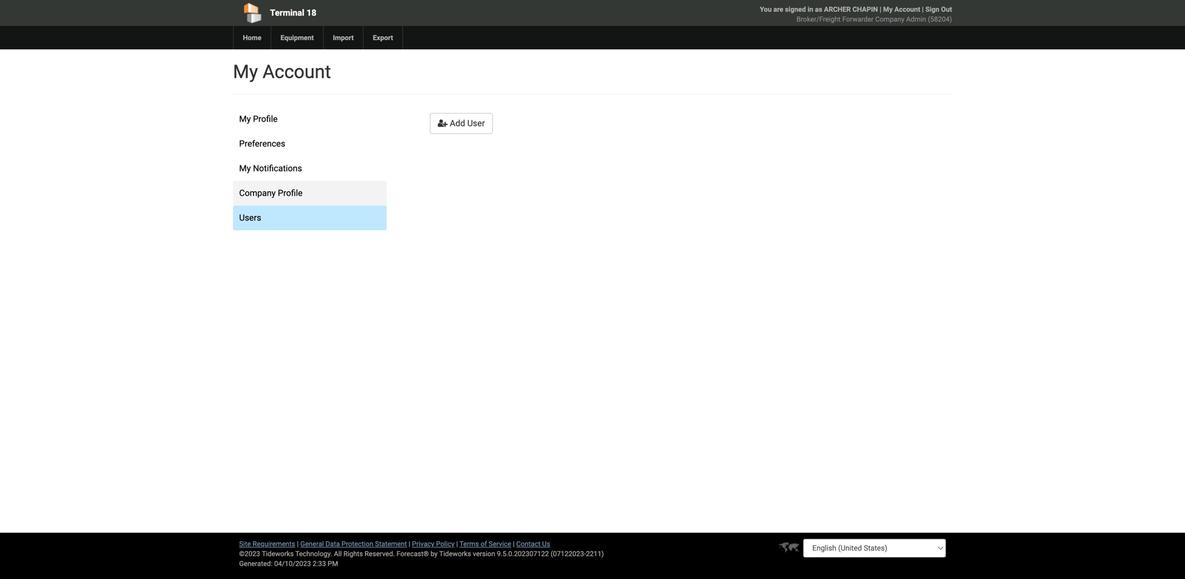 Task type: locate. For each thing, give the bounding box(es) containing it.
profile for my profile
[[253, 114, 278, 124]]

broker/freight
[[797, 15, 841, 23]]

1 vertical spatial account
[[263, 61, 331, 83]]

import link
[[323, 26, 363, 49]]

company up users
[[239, 188, 276, 198]]

18
[[307, 8, 316, 18]]

pm
[[328, 560, 338, 568]]

2211)
[[586, 550, 604, 558]]

add
[[450, 118, 465, 128]]

sign out link
[[926, 5, 952, 13]]

export
[[373, 34, 393, 42]]

company down my account link in the top of the page
[[875, 15, 905, 23]]

(07122023-
[[551, 550, 586, 558]]

add user button
[[430, 113, 493, 134]]

terms of service link
[[460, 540, 511, 548]]

2:33
[[313, 560, 326, 568]]

profile down notifications
[[278, 188, 303, 198]]

| left 'sign'
[[922, 5, 924, 13]]

my account link
[[883, 5, 920, 13]]

| up 'forecast®'
[[409, 540, 410, 548]]

account down "equipment" link
[[263, 61, 331, 83]]

my account
[[233, 61, 331, 83]]

my for my notifications
[[239, 163, 251, 173]]

my right chapin on the right top of the page
[[883, 5, 893, 13]]

chapin
[[853, 5, 878, 13]]

notifications
[[253, 163, 302, 173]]

my up preferences
[[239, 114, 251, 124]]

1 horizontal spatial company
[[875, 15, 905, 23]]

1 horizontal spatial profile
[[278, 188, 303, 198]]

service
[[489, 540, 511, 548]]

privacy
[[412, 540, 434, 548]]

| right chapin on the right top of the page
[[880, 5, 882, 13]]

home link
[[233, 26, 271, 49]]

statement
[[375, 540, 407, 548]]

user
[[467, 118, 485, 128]]

users
[[239, 213, 261, 223]]

9.5.0.202307122
[[497, 550, 549, 558]]

tideworks
[[439, 550, 471, 558]]

0 vertical spatial account
[[894, 5, 920, 13]]

profile up preferences
[[253, 114, 278, 124]]

company profile
[[239, 188, 303, 198]]

profile
[[253, 114, 278, 124], [278, 188, 303, 198]]

general data protection statement link
[[300, 540, 407, 548]]

user plus image
[[438, 119, 448, 127]]

you are signed in as archer chapin | my account | sign out broker/freight forwarder company admin (58204)
[[760, 5, 952, 23]]

my
[[883, 5, 893, 13], [233, 61, 258, 83], [239, 114, 251, 124], [239, 163, 251, 173]]

company
[[875, 15, 905, 23], [239, 188, 276, 198]]

site requirements | general data protection statement | privacy policy | terms of service | contact us ©2023 tideworks technology. all rights reserved. forecast® by tideworks version 9.5.0.202307122 (07122023-2211) generated: 04/10/2023 2:33 pm
[[239, 540, 604, 568]]

all
[[334, 550, 342, 558]]

my inside you are signed in as archer chapin | my account | sign out broker/freight forwarder company admin (58204)
[[883, 5, 893, 13]]

| left general
[[297, 540, 299, 548]]

account
[[894, 5, 920, 13], [263, 61, 331, 83]]

0 vertical spatial company
[[875, 15, 905, 23]]

us
[[542, 540, 550, 548]]

0 vertical spatial profile
[[253, 114, 278, 124]]

0 horizontal spatial company
[[239, 188, 276, 198]]

my down home link
[[233, 61, 258, 83]]

0 horizontal spatial profile
[[253, 114, 278, 124]]

1 vertical spatial profile
[[278, 188, 303, 198]]

requirements
[[253, 540, 295, 548]]

04/10/2023
[[274, 560, 311, 568]]

archer
[[824, 5, 851, 13]]

| up 9.5.0.202307122
[[513, 540, 515, 548]]

import
[[333, 34, 354, 42]]

in
[[808, 5, 813, 13]]

account up admin
[[894, 5, 920, 13]]

my down preferences
[[239, 163, 251, 173]]

1 horizontal spatial account
[[894, 5, 920, 13]]

my for my account
[[233, 61, 258, 83]]

terms
[[460, 540, 479, 548]]

|
[[880, 5, 882, 13], [922, 5, 924, 13], [297, 540, 299, 548], [409, 540, 410, 548], [456, 540, 458, 548], [513, 540, 515, 548]]

terminal
[[270, 8, 304, 18]]

0 horizontal spatial account
[[263, 61, 331, 83]]



Task type: describe. For each thing, give the bounding box(es) containing it.
equipment
[[281, 34, 314, 42]]

my for my profile
[[239, 114, 251, 124]]

forecast®
[[397, 550, 429, 558]]

signed
[[785, 5, 806, 13]]

| up tideworks
[[456, 540, 458, 548]]

preferences
[[239, 139, 285, 149]]

my notifications
[[239, 163, 302, 173]]

sign
[[926, 5, 939, 13]]

generated:
[[239, 560, 273, 568]]

general
[[300, 540, 324, 548]]

version
[[473, 550, 495, 558]]

equipment link
[[271, 26, 323, 49]]

by
[[431, 550, 438, 558]]

forwarder
[[842, 15, 874, 23]]

profile for company profile
[[278, 188, 303, 198]]

my profile
[[239, 114, 278, 124]]

terminal 18 link
[[233, 0, 522, 26]]

data
[[326, 540, 340, 548]]

protection
[[342, 540, 373, 548]]

1 vertical spatial company
[[239, 188, 276, 198]]

of
[[481, 540, 487, 548]]

©2023 tideworks
[[239, 550, 294, 558]]

site requirements link
[[239, 540, 295, 548]]

admin
[[906, 15, 926, 23]]

contact
[[516, 540, 541, 548]]

company inside you are signed in as archer chapin | my account | sign out broker/freight forwarder company admin (58204)
[[875, 15, 905, 23]]

rights
[[344, 550, 363, 558]]

as
[[815, 5, 822, 13]]

account inside you are signed in as archer chapin | my account | sign out broker/freight forwarder company admin (58204)
[[894, 5, 920, 13]]

out
[[941, 5, 952, 13]]

(58204)
[[928, 15, 952, 23]]

technology.
[[295, 550, 332, 558]]

you
[[760, 5, 772, 13]]

home
[[243, 34, 261, 42]]

terminal 18
[[270, 8, 316, 18]]

contact us link
[[516, 540, 550, 548]]

privacy policy link
[[412, 540, 455, 548]]

export link
[[363, 26, 402, 49]]

are
[[773, 5, 783, 13]]

policy
[[436, 540, 455, 548]]

site
[[239, 540, 251, 548]]

reserved.
[[365, 550, 395, 558]]

add user
[[448, 118, 485, 128]]



Task type: vqa. For each thing, say whether or not it's contained in the screenshot.
Admin
yes



